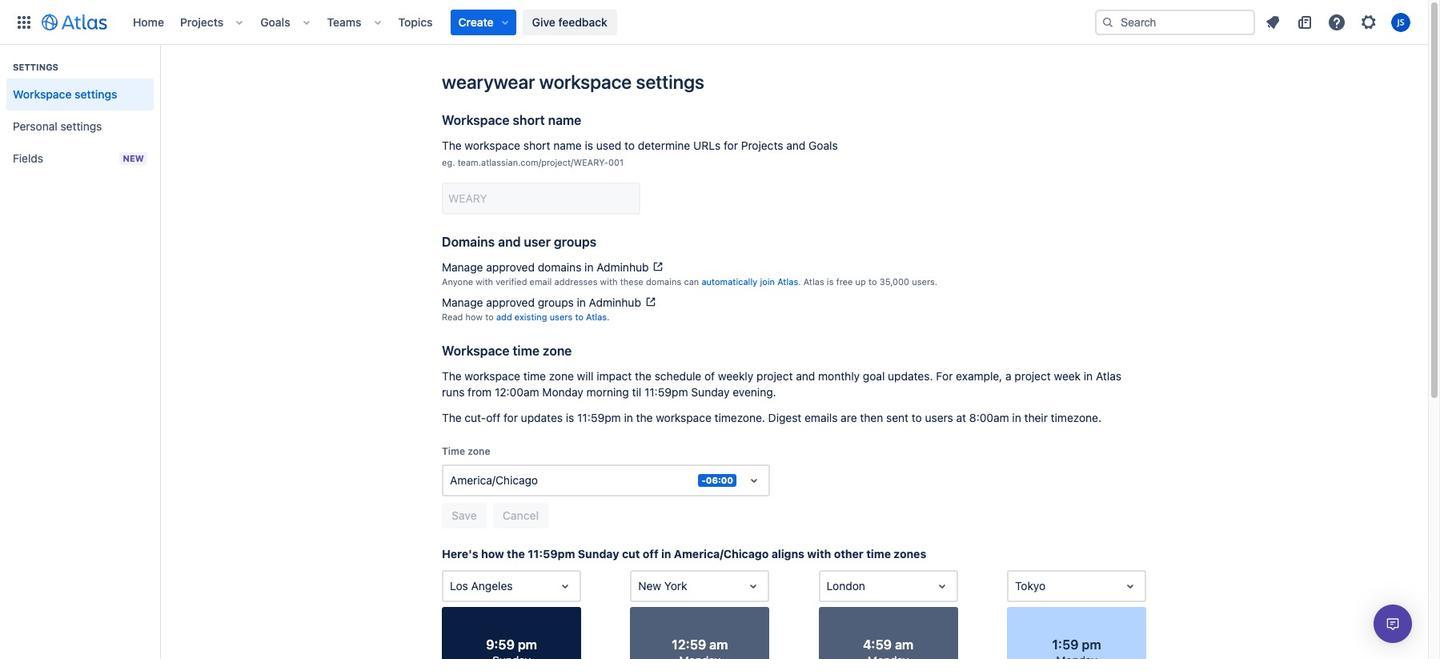 Task type: describe. For each thing, give the bounding box(es) containing it.
goals inside the workspace short name is used to determine urls for projects and goals eg. team.atlassian.com/project/weary-001
[[809, 139, 838, 152]]

approved for groups
[[486, 295, 535, 309]]

free
[[837, 276, 853, 287]]

personal
[[13, 119, 57, 133]]

12:59 am
[[672, 637, 728, 652]]

settings up determine
[[636, 70, 705, 93]]

workspace for workspace settings
[[13, 87, 72, 101]]

monday
[[542, 385, 584, 399]]

new
[[123, 153, 144, 163]]

anyone
[[442, 276, 473, 287]]

an external link image
[[652, 260, 665, 273]]

the cut-off for updates is 11:59pm in the workspace timezone. digest emails are then sent to users at 8:00am in their timezone.
[[442, 411, 1102, 424]]

feedback
[[559, 15, 608, 28]]

the for the cut-off for updates is 11:59pm in the workspace timezone. digest emails are then sent to users at 8:00am in their timezone.
[[442, 411, 462, 424]]

1 horizontal spatial atlas
[[804, 276, 825, 287]]

settings for workspace settings
[[75, 87, 117, 101]]

35,000
[[880, 276, 910, 287]]

wearywear workspace settings
[[442, 70, 705, 93]]

is inside the workspace short name is used to determine urls for projects and goals eg. team.atlassian.com/project/weary-001
[[585, 139, 593, 152]]

to inside the workspace short name is used to determine urls for projects and goals eg. team.atlassian.com/project/weary-001
[[625, 139, 635, 152]]

the inside the workspace time zone will impact the schedule of weekly project and monthly goal updates. for example, a project week in atlas runs from 12:00am monday morning til 11:59pm sunday evening.
[[635, 369, 652, 383]]

pm for 1:59 pm
[[1082, 637, 1102, 652]]

0 vertical spatial off
[[486, 411, 501, 424]]

0 vertical spatial zone
[[543, 344, 572, 358]]

evening.
[[733, 385, 777, 399]]

runs
[[442, 385, 465, 399]]

workspace for workspace time zone
[[442, 344, 510, 358]]

zone inside the workspace time zone will impact the schedule of weekly project and monthly goal updates. for example, a project week in atlas runs from 12:00am monday morning til 11:59pm sunday evening.
[[549, 369, 574, 383]]

switch to... image
[[14, 12, 34, 32]]

to right sent
[[912, 411, 922, 424]]

determine
[[638, 139, 691, 152]]

user
[[524, 235, 551, 249]]

account image
[[1392, 12, 1411, 32]]

these
[[620, 276, 644, 287]]

group containing workspace settings
[[6, 45, 154, 179]]

time
[[442, 445, 465, 457]]

2 vertical spatial zone
[[468, 445, 490, 457]]

open image for 12:59 am
[[744, 577, 763, 596]]

then
[[860, 411, 883, 424]]

of
[[705, 369, 715, 383]]

0 vertical spatial domains
[[538, 260, 582, 274]]

a
[[1006, 369, 1012, 383]]

settings for personal settings
[[60, 119, 102, 133]]

the for the workspace short name is used to determine urls for projects and goals eg. team.atlassian.com/project/weary-001
[[442, 139, 462, 152]]

0 horizontal spatial sunday
[[578, 547, 619, 561]]

here's
[[442, 547, 479, 561]]

london
[[827, 579, 866, 593]]

give feedback
[[532, 15, 608, 28]]

001
[[609, 157, 624, 167]]

help image
[[1328, 12, 1347, 32]]

how for read
[[466, 311, 483, 322]]

manage for manage approved groups in adminhub
[[442, 295, 483, 309]]

home link
[[128, 9, 169, 35]]

am for 4:59 am
[[895, 637, 914, 652]]

anyone with verified email addresses with these domains can automatically join atlas . atlas is free up to 35,000 users.
[[442, 276, 938, 287]]

how for here's
[[481, 547, 504, 561]]

goals link
[[256, 9, 295, 35]]

1 vertical spatial 11:59pm
[[577, 411, 621, 424]]

add
[[496, 311, 512, 322]]

used
[[596, 139, 622, 152]]

and for the workspace time zone will impact the schedule of weekly project and monthly goal updates. for example, a project week in atlas runs from 12:00am monday morning til 11:59pm sunday evening.
[[796, 369, 815, 383]]

8:00am
[[970, 411, 1010, 424]]

teams link
[[322, 9, 366, 35]]

are
[[841, 411, 857, 424]]

create button
[[450, 9, 516, 35]]

manage approved groups in adminhub
[[442, 295, 641, 309]]

in down addresses
[[577, 295, 586, 309]]

create
[[459, 15, 494, 28]]

.
[[799, 276, 801, 287]]

give feedback button
[[523, 9, 617, 35]]

pm for 9:59 pm
[[518, 637, 537, 652]]

addresses
[[555, 276, 598, 287]]

2 project from the left
[[1015, 369, 1051, 383]]

manage approved domains in adminhub
[[442, 260, 649, 274]]

tokyo
[[1015, 579, 1046, 593]]

can
[[684, 276, 699, 287]]

1 vertical spatial groups
[[538, 295, 574, 309]]

angeles
[[471, 579, 513, 593]]

teams
[[327, 15, 362, 28]]

adminhub for manage approved domains in adminhub
[[597, 260, 649, 274]]

settings
[[13, 62, 59, 72]]

example,
[[956, 369, 1003, 383]]

sunday inside the workspace time zone will impact the schedule of weekly project and monthly goal updates. for example, a project week in atlas runs from 12:00am monday morning til 11:59pm sunday evening.
[[691, 385, 730, 399]]

workspace settings
[[13, 87, 117, 101]]

time zone
[[442, 445, 490, 457]]

topics
[[398, 15, 433, 28]]

2 horizontal spatial with
[[808, 547, 831, 561]]

zones
[[894, 547, 927, 561]]

add existing users to atlas. link
[[496, 311, 610, 322]]

in down til on the left
[[624, 411, 633, 424]]

eg.
[[442, 157, 455, 167]]

0 horizontal spatial with
[[476, 276, 493, 287]]

fields
[[13, 151, 43, 165]]

automatically join atlas link
[[702, 276, 799, 287]]

give
[[532, 15, 556, 28]]

workspace down schedule
[[656, 411, 712, 424]]

2 vertical spatial time
[[867, 547, 891, 561]]

goals inside goals link
[[260, 15, 290, 28]]

goal
[[863, 369, 885, 383]]

0 vertical spatial open image
[[745, 471, 764, 490]]

projects inside projects link
[[180, 15, 224, 28]]

1 horizontal spatial with
[[600, 276, 618, 287]]

1 vertical spatial open image
[[933, 577, 952, 596]]

12:00am
[[495, 385, 539, 399]]

at
[[957, 411, 967, 424]]

workspace for time
[[465, 369, 521, 383]]

top element
[[10, 0, 1095, 44]]

0 horizontal spatial is
[[566, 411, 574, 424]]

the workspace short name is used to determine urls for projects and goals eg. team.atlassian.com/project/weary-001
[[442, 139, 838, 167]]

urls
[[694, 139, 721, 152]]

-06:00
[[702, 475, 734, 485]]

impact
[[597, 369, 632, 383]]

-
[[702, 475, 706, 485]]

time inside the workspace time zone will impact the schedule of weekly project and monthly goal updates. for example, a project week in atlas runs from 12:00am monday morning til 11:59pm sunday evening.
[[524, 369, 546, 383]]

other
[[834, 547, 864, 561]]

will
[[577, 369, 594, 383]]

from
[[468, 385, 492, 399]]

the for the workspace time zone will impact the schedule of weekly project and monthly goal updates. for example, a project week in atlas runs from 12:00am monday morning til 11:59pm sunday evening.
[[442, 369, 462, 383]]

cut-
[[465, 411, 486, 424]]

here's how the 11:59pm sunday cut off in america/chicago aligns with other time zones
[[442, 547, 927, 561]]

1 horizontal spatial off
[[643, 547, 659, 561]]

atlas.
[[586, 311, 610, 322]]

1 vertical spatial users
[[925, 411, 954, 424]]

workspace time zone
[[442, 344, 572, 358]]

personal settings
[[13, 119, 102, 133]]

to right up
[[869, 276, 877, 287]]



Task type: vqa. For each thing, say whether or not it's contained in the screenshot.
zone inside the the workspace time zone will impact the schedule of weekly project and monthly goal updates. for example, a project week in atlas runs from 12:00am monday morning til 11:59pm sunday evening.
yes



Task type: locate. For each thing, give the bounding box(es) containing it.
1 vertical spatial adminhub
[[589, 295, 641, 309]]

the down til on the left
[[636, 411, 653, 424]]

to left atlas. at the top left of the page
[[575, 311, 584, 322]]

domains up addresses
[[538, 260, 582, 274]]

1 vertical spatial domains
[[646, 276, 682, 287]]

america/chicago up york
[[674, 547, 769, 561]]

notifications image
[[1264, 12, 1283, 32]]

is
[[585, 139, 593, 152], [827, 276, 834, 287], [566, 411, 574, 424]]

atlas right join
[[778, 276, 799, 287]]

workspace down read
[[442, 344, 510, 358]]

0 horizontal spatial off
[[486, 411, 501, 424]]

read how to add existing users to atlas.
[[442, 311, 610, 322]]

0 horizontal spatial pm
[[518, 637, 537, 652]]

0 vertical spatial for
[[724, 139, 738, 152]]

1 horizontal spatial domains
[[646, 276, 682, 287]]

11:59pm down schedule
[[645, 385, 688, 399]]

0 vertical spatial short
[[513, 113, 545, 127]]

search image
[[1102, 16, 1115, 28]]

domains
[[442, 235, 495, 249]]

1 horizontal spatial timezone.
[[1051, 411, 1102, 424]]

2 vertical spatial workspace
[[442, 344, 510, 358]]

manage approved groups in adminhub link
[[442, 295, 657, 309]]

atlas right . on the right of page
[[804, 276, 825, 287]]

0 vertical spatial manage
[[442, 260, 483, 274]]

1 project from the left
[[757, 369, 793, 383]]

None text field
[[450, 472, 453, 488], [450, 578, 453, 594], [638, 578, 642, 594], [450, 472, 453, 488], [450, 578, 453, 594], [638, 578, 642, 594]]

pm
[[518, 637, 537, 652], [1082, 637, 1102, 652]]

los
[[450, 579, 468, 593]]

0 vertical spatial goals
[[260, 15, 290, 28]]

1 vertical spatial goals
[[809, 139, 838, 152]]

0 vertical spatial the
[[442, 139, 462, 152]]

0 vertical spatial 11:59pm
[[645, 385, 688, 399]]

in
[[585, 260, 594, 274], [577, 295, 586, 309], [1084, 369, 1093, 383], [624, 411, 633, 424], [1013, 411, 1022, 424], [661, 547, 671, 561]]

approved for domains
[[486, 260, 535, 274]]

2 horizontal spatial atlas
[[1096, 369, 1122, 383]]

adminhub up atlas. at the top left of the page
[[589, 295, 641, 309]]

and
[[787, 139, 806, 152], [498, 235, 521, 249], [796, 369, 815, 383]]

morning
[[587, 385, 629, 399]]

0 vertical spatial groups
[[554, 235, 597, 249]]

open intercom messenger image
[[1384, 614, 1403, 633]]

monthly
[[818, 369, 860, 383]]

domains down an external link image
[[646, 276, 682, 287]]

2 vertical spatial the
[[442, 411, 462, 424]]

0 horizontal spatial am
[[710, 637, 728, 652]]

in inside the workspace time zone will impact the schedule of weekly project and monthly goal updates. for example, a project week in atlas runs from 12:00am monday morning til 11:59pm sunday evening.
[[1084, 369, 1093, 383]]

1 vertical spatial america/chicago
[[674, 547, 769, 561]]

sunday down of
[[691, 385, 730, 399]]

1 horizontal spatial 11:59pm
[[577, 411, 621, 424]]

with left other
[[808, 547, 831, 561]]

manage for manage approved domains in adminhub
[[442, 260, 483, 274]]

0 horizontal spatial domains
[[538, 260, 582, 274]]

2 pm from the left
[[1082, 637, 1102, 652]]

settings image
[[1360, 12, 1379, 32]]

users
[[550, 311, 573, 322], [925, 411, 954, 424]]

1 horizontal spatial am
[[895, 637, 914, 652]]

1 horizontal spatial for
[[724, 139, 738, 152]]

1 manage from the top
[[442, 260, 483, 274]]

1 vertical spatial and
[[498, 235, 521, 249]]

workspace for workspace short name
[[442, 113, 510, 127]]

time
[[513, 344, 540, 358], [524, 369, 546, 383], [867, 547, 891, 561]]

projects right home
[[180, 15, 224, 28]]

1:59
[[1053, 637, 1079, 652]]

11:59pm
[[645, 385, 688, 399], [577, 411, 621, 424], [528, 547, 575, 561]]

the up runs
[[442, 369, 462, 383]]

1 vertical spatial time
[[524, 369, 546, 383]]

0 vertical spatial workspace
[[13, 87, 72, 101]]

1 the from the top
[[442, 139, 462, 152]]

the up the eg.
[[442, 139, 462, 152]]

workspace
[[13, 87, 72, 101], [442, 113, 510, 127], [442, 344, 510, 358]]

with
[[476, 276, 493, 287], [600, 276, 618, 287], [808, 547, 831, 561]]

0 vertical spatial the
[[635, 369, 652, 383]]

workspace up the from
[[465, 369, 521, 383]]

1 horizontal spatial open image
[[744, 577, 763, 596]]

sent
[[887, 411, 909, 424]]

0 vertical spatial name
[[548, 113, 582, 127]]

2 approved from the top
[[486, 295, 535, 309]]

sunday left cut
[[578, 547, 619, 561]]

workspace down feedback
[[539, 70, 632, 93]]

manage up anyone
[[442, 260, 483, 274]]

banner
[[0, 0, 1429, 45]]

pm right 9:59
[[518, 637, 537, 652]]

zone
[[543, 344, 572, 358], [549, 369, 574, 383], [468, 445, 490, 457]]

read
[[442, 311, 463, 322]]

is left used
[[585, 139, 593, 152]]

workspace inside the workspace short name is used to determine urls for projects and goals eg. team.atlassian.com/project/weary-001
[[465, 139, 521, 152]]

0 vertical spatial sunday
[[691, 385, 730, 399]]

1 open image from the left
[[556, 577, 575, 596]]

week
[[1054, 369, 1081, 383]]

name inside the workspace short name is used to determine urls for projects and goals eg. team.atlassian.com/project/weary-001
[[554, 139, 582, 152]]

how right read
[[466, 311, 483, 322]]

manage
[[442, 260, 483, 274], [442, 295, 483, 309]]

to left add
[[485, 311, 494, 322]]

None text field
[[827, 578, 830, 594], [1015, 578, 1018, 594], [827, 578, 830, 594], [1015, 578, 1018, 594]]

1 vertical spatial sunday
[[578, 547, 619, 561]]

0 horizontal spatial project
[[757, 369, 793, 383]]

approved up verified at the top of page
[[486, 260, 535, 274]]

for inside the workspace short name is used to determine urls for projects and goals eg. team.atlassian.com/project/weary-001
[[724, 139, 738, 152]]

11:59pm left cut
[[528, 547, 575, 561]]

timezone. down evening.
[[715, 411, 765, 424]]

settings
[[636, 70, 705, 93], [75, 87, 117, 101], [60, 119, 102, 133]]

1 vertical spatial manage
[[442, 295, 483, 309]]

project up evening.
[[757, 369, 793, 383]]

2 vertical spatial 11:59pm
[[528, 547, 575, 561]]

settings down workspace settings link on the top left of page
[[60, 119, 102, 133]]

11:59pm inside the workspace time zone will impact the schedule of weekly project and monthly goal updates. for example, a project week in atlas runs from 12:00am monday morning til 11:59pm sunday evening.
[[645, 385, 688, 399]]

projects inside the workspace short name is used to determine urls for projects and goals eg. team.atlassian.com/project/weary-001
[[741, 139, 784, 152]]

an external link image
[[644, 295, 657, 308]]

adminhub up these at the left of page
[[597, 260, 649, 274]]

in up new york
[[661, 547, 671, 561]]

am
[[710, 637, 728, 652], [895, 637, 914, 652]]

email
[[530, 276, 552, 287]]

is left free
[[827, 276, 834, 287]]

projects right the urls
[[741, 139, 784, 152]]

am right 12:59
[[710, 637, 728, 652]]

updates.
[[888, 369, 933, 383]]

workspace settings link
[[6, 78, 154, 111]]

verified
[[496, 276, 527, 287]]

1 horizontal spatial is
[[585, 139, 593, 152]]

off right cut
[[643, 547, 659, 561]]

the left cut-
[[442, 411, 462, 424]]

users down manage approved groups in adminhub link
[[550, 311, 573, 322]]

time right other
[[867, 547, 891, 561]]

open image for 9:59 pm
[[556, 577, 575, 596]]

0 vertical spatial and
[[787, 139, 806, 152]]

manage up read
[[442, 295, 483, 309]]

9:59 pm
[[486, 637, 537, 652]]

Search field
[[1095, 9, 1256, 35]]

team.atlassian.com/project/weary-
[[458, 157, 609, 167]]

2 the from the top
[[442, 369, 462, 383]]

1 vertical spatial the
[[636, 411, 653, 424]]

workspace inside the workspace time zone will impact the schedule of weekly project and monthly goal updates. for example, a project week in atlas runs from 12:00am monday morning til 11:59pm sunday evening.
[[465, 369, 521, 383]]

4:59 am
[[863, 637, 914, 652]]

name
[[548, 113, 582, 127], [554, 139, 582, 152]]

open image
[[556, 577, 575, 596], [744, 577, 763, 596], [1121, 577, 1140, 596]]

home
[[133, 15, 164, 28]]

3 the from the top
[[442, 411, 462, 424]]

domains
[[538, 260, 582, 274], [646, 276, 682, 287]]

in left "their"
[[1013, 411, 1022, 424]]

timezone. right "their"
[[1051, 411, 1102, 424]]

personal settings link
[[6, 111, 154, 143]]

time down read how to add existing users to atlas.
[[513, 344, 540, 358]]

0 vertical spatial time
[[513, 344, 540, 358]]

1 pm from the left
[[518, 637, 537, 652]]

1 approved from the top
[[486, 260, 535, 274]]

off
[[486, 411, 501, 424], [643, 547, 659, 561]]

1 vertical spatial for
[[504, 411, 518, 424]]

with left these at the left of page
[[600, 276, 618, 287]]

weekly
[[718, 369, 754, 383]]

1 horizontal spatial america/chicago
[[674, 547, 769, 561]]

9:59
[[486, 637, 515, 652]]

manage approved domains in adminhub link
[[442, 260, 665, 274]]

workspace down "settings"
[[13, 87, 72, 101]]

0 vertical spatial adminhub
[[597, 260, 649, 274]]

aligns
[[772, 547, 805, 561]]

short
[[513, 113, 545, 127], [524, 139, 551, 152]]

how
[[466, 311, 483, 322], [481, 547, 504, 561]]

1 horizontal spatial goals
[[809, 139, 838, 152]]

emails
[[805, 411, 838, 424]]

settings up personal settings link
[[75, 87, 117, 101]]

pm right 1:59
[[1082, 637, 1102, 652]]

atlas inside the workspace time zone will impact the schedule of weekly project and monthly goal updates. for example, a project week in atlas runs from 12:00am monday morning til 11:59pm sunday evening.
[[1096, 369, 1122, 383]]

0 vertical spatial america/chicago
[[450, 473, 538, 487]]

1 vertical spatial workspace
[[442, 113, 510, 127]]

1:59 pm
[[1053, 637, 1102, 652]]

group
[[6, 45, 154, 179]]

2 horizontal spatial 11:59pm
[[645, 385, 688, 399]]

sunday
[[691, 385, 730, 399], [578, 547, 619, 561]]

updates
[[521, 411, 563, 424]]

2 vertical spatial and
[[796, 369, 815, 383]]

0 horizontal spatial users
[[550, 311, 573, 322]]

for down 12:00am
[[504, 411, 518, 424]]

join
[[760, 276, 775, 287]]

til
[[632, 385, 642, 399]]

0 horizontal spatial america/chicago
[[450, 473, 538, 487]]

name down wearywear workspace settings
[[548, 113, 582, 127]]

for
[[724, 139, 738, 152], [504, 411, 518, 424]]

workspace down the workspace short name
[[465, 139, 521, 152]]

2 timezone. from the left
[[1051, 411, 1102, 424]]

1 vertical spatial how
[[481, 547, 504, 561]]

time up 12:00am
[[524, 369, 546, 383]]

2 am from the left
[[895, 637, 914, 652]]

is down the monday
[[566, 411, 574, 424]]

the up til on the left
[[635, 369, 652, 383]]

the
[[635, 369, 652, 383], [636, 411, 653, 424], [507, 547, 525, 561]]

in right week
[[1084, 369, 1093, 383]]

workspace down wearywear
[[442, 113, 510, 127]]

short inside the workspace short name is used to determine urls for projects and goals eg. team.atlassian.com/project/weary-001
[[524, 139, 551, 152]]

existing
[[515, 311, 547, 322]]

america/chicago down time zone
[[450, 473, 538, 487]]

adminhub
[[597, 260, 649, 274], [589, 295, 641, 309]]

groups up manage approved domains in adminhub link
[[554, 235, 597, 249]]

automatically
[[702, 276, 758, 287]]

2 vertical spatial the
[[507, 547, 525, 561]]

1 horizontal spatial open image
[[933, 577, 952, 596]]

1 vertical spatial the
[[442, 369, 462, 383]]

1 vertical spatial projects
[[741, 139, 784, 152]]

timezone.
[[715, 411, 765, 424], [1051, 411, 1102, 424]]

banner containing home
[[0, 0, 1429, 45]]

atlas right week
[[1096, 369, 1122, 383]]

0 horizontal spatial atlas
[[778, 276, 799, 287]]

workspace for settings
[[539, 70, 632, 93]]

and inside the workspace time zone will impact the schedule of weekly project and monthly goal updates. for example, a project week in atlas runs from 12:00am monday morning til 11:59pm sunday evening.
[[796, 369, 815, 383]]

2 manage from the top
[[442, 295, 483, 309]]

1 vertical spatial short
[[524, 139, 551, 152]]

users.
[[912, 276, 938, 287]]

am right 4:59
[[895, 637, 914, 652]]

2 horizontal spatial is
[[827, 276, 834, 287]]

users left at
[[925, 411, 954, 424]]

0 vertical spatial projects
[[180, 15, 224, 28]]

adminhub for manage approved groups in adminhub
[[589, 295, 641, 309]]

zone right the time
[[468, 445, 490, 457]]

schedule
[[655, 369, 702, 383]]

and inside the workspace short name is used to determine urls for projects and goals eg. team.atlassian.com/project/weary-001
[[787, 139, 806, 152]]

york
[[665, 579, 687, 593]]

am for 12:59 am
[[710, 637, 728, 652]]

approved up add
[[486, 295, 535, 309]]

new york
[[638, 579, 687, 593]]

0 horizontal spatial for
[[504, 411, 518, 424]]

None field
[[444, 184, 639, 213]]

2 vertical spatial is
[[566, 411, 574, 424]]

the workspace time zone will impact the schedule of weekly project and monthly goal updates. for example, a project week in atlas runs from 12:00am monday morning til 11:59pm sunday evening.
[[442, 369, 1122, 399]]

1 vertical spatial is
[[827, 276, 834, 287]]

0 vertical spatial users
[[550, 311, 573, 322]]

the up angeles on the bottom
[[507, 547, 525, 561]]

domains and user groups
[[442, 235, 597, 249]]

name up the team.atlassian.com/project/weary-
[[554, 139, 582, 152]]

0 vertical spatial approved
[[486, 260, 535, 274]]

the
[[442, 139, 462, 152], [442, 369, 462, 383], [442, 411, 462, 424]]

1 vertical spatial zone
[[549, 369, 574, 383]]

12:59
[[672, 637, 706, 652]]

1 timezone. from the left
[[715, 411, 765, 424]]

groups
[[554, 235, 597, 249], [538, 295, 574, 309]]

project right "a"
[[1015, 369, 1051, 383]]

the inside the workspace short name is used to determine urls for projects and goals eg. team.atlassian.com/project/weary-001
[[442, 139, 462, 152]]

0 horizontal spatial projects
[[180, 15, 224, 28]]

projects link
[[175, 9, 228, 35]]

workspace for short
[[465, 139, 521, 152]]

how up angeles on the bottom
[[481, 547, 504, 561]]

0 horizontal spatial timezone.
[[715, 411, 765, 424]]

1 horizontal spatial users
[[925, 411, 954, 424]]

2 horizontal spatial open image
[[1121, 577, 1140, 596]]

1 am from the left
[[710, 637, 728, 652]]

1 vertical spatial approved
[[486, 295, 535, 309]]

0 vertical spatial is
[[585, 139, 593, 152]]

for right the urls
[[724, 139, 738, 152]]

0 horizontal spatial open image
[[745, 471, 764, 490]]

4:59
[[863, 637, 892, 652]]

0 horizontal spatial open image
[[556, 577, 575, 596]]

and for the workspace short name is used to determine urls for projects and goals eg. team.atlassian.com/project/weary-001
[[787, 139, 806, 152]]

their
[[1025, 411, 1048, 424]]

approved
[[486, 260, 535, 274], [486, 295, 535, 309]]

zone down the add existing users to atlas. link
[[543, 344, 572, 358]]

1 vertical spatial off
[[643, 547, 659, 561]]

2 open image from the left
[[744, 577, 763, 596]]

the inside the workspace time zone will impact the schedule of weekly project and monthly goal updates. for example, a project week in atlas runs from 12:00am monday morning til 11:59pm sunday evening.
[[442, 369, 462, 383]]

open image for 1:59 pm
[[1121, 577, 1140, 596]]

1 horizontal spatial sunday
[[691, 385, 730, 399]]

in up addresses
[[585, 260, 594, 274]]

11:59pm down morning
[[577, 411, 621, 424]]

for
[[936, 369, 953, 383]]

0 horizontal spatial goals
[[260, 15, 290, 28]]

workspace short name
[[442, 113, 582, 127]]

0 vertical spatial how
[[466, 311, 483, 322]]

1 horizontal spatial pm
[[1082, 637, 1102, 652]]

goals
[[260, 15, 290, 28], [809, 139, 838, 152]]

1 vertical spatial name
[[554, 139, 582, 152]]

to right used
[[625, 139, 635, 152]]

off down the from
[[486, 411, 501, 424]]

1 horizontal spatial projects
[[741, 139, 784, 152]]

los angeles
[[450, 579, 513, 593]]

with right anyone
[[476, 276, 493, 287]]

3 open image from the left
[[1121, 577, 1140, 596]]

groups up the add existing users to atlas. link
[[538, 295, 574, 309]]

atlas
[[778, 276, 799, 287], [804, 276, 825, 287], [1096, 369, 1122, 383]]

digest
[[768, 411, 802, 424]]

06:00
[[706, 475, 734, 485]]

0 horizontal spatial 11:59pm
[[528, 547, 575, 561]]

open image
[[745, 471, 764, 490], [933, 577, 952, 596]]

1 horizontal spatial project
[[1015, 369, 1051, 383]]

zone up the monday
[[549, 369, 574, 383]]



